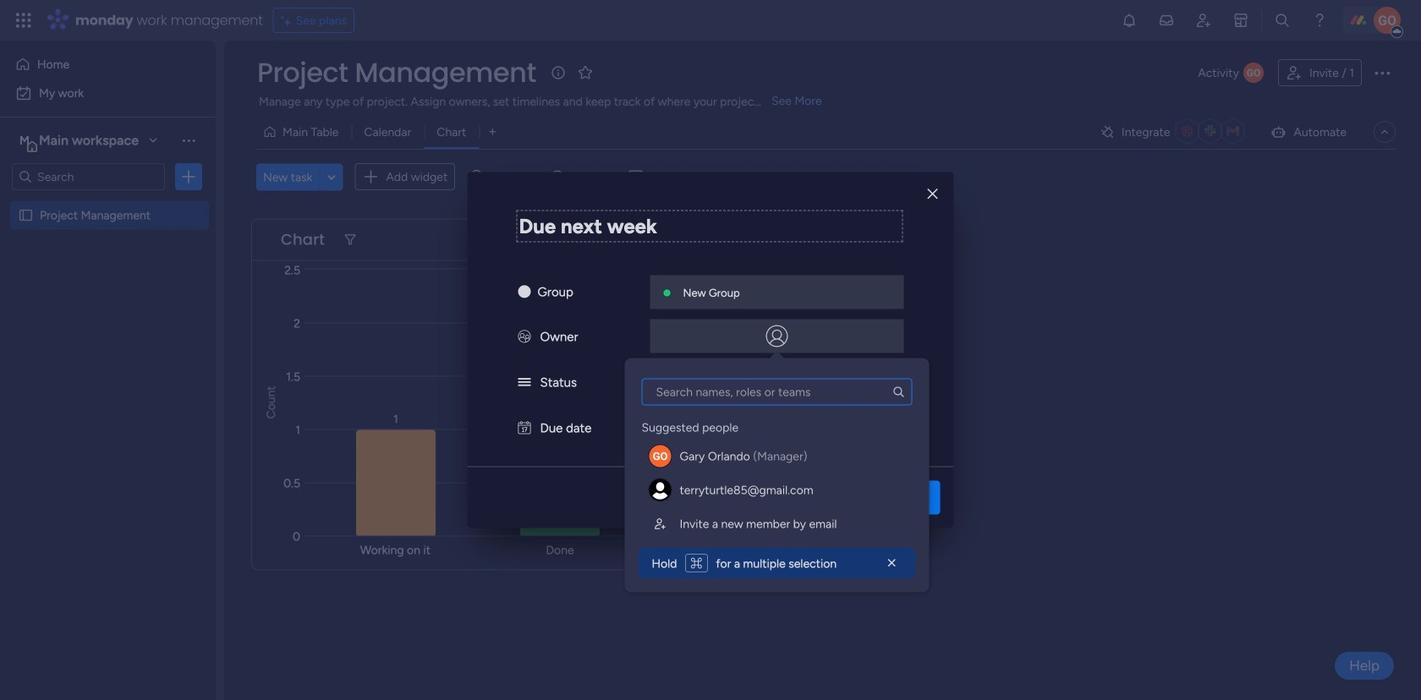 Task type: describe. For each thing, give the bounding box(es) containing it.
v2 status image
[[518, 375, 531, 390]]

collapse board header image
[[1378, 125, 1392, 139]]

Search field
[[484, 165, 535, 189]]

none search field inside list box
[[642, 379, 912, 406]]

Search for content search field
[[642, 379, 912, 406]]

dapulse date column image
[[518, 421, 531, 436]]

1 [object object] element from the top
[[642, 439, 912, 473]]

help image
[[1311, 12, 1328, 29]]

public board image
[[18, 207, 34, 223]]

add view image
[[489, 126, 496, 138]]

gary orlando image
[[1374, 7, 1401, 34]]

2 vertical spatial option
[[0, 200, 216, 203]]

v2 multiple person column image
[[518, 329, 531, 345]]

0 vertical spatial option
[[10, 51, 206, 78]]

1 vertical spatial option
[[10, 80, 206, 107]]

close image
[[884, 555, 901, 572]]

workspace selection element
[[16, 130, 141, 152]]

3 [object object] element from the top
[[642, 507, 912, 541]]

board activity image
[[1243, 63, 1264, 83]]

show board description image
[[548, 64, 568, 81]]

v2 sun image
[[518, 285, 531, 300]]

search everything image
[[1274, 12, 1291, 29]]

0 horizontal spatial list box
[[0, 198, 216, 458]]



Task type: vqa. For each thing, say whether or not it's contained in the screenshot.
'Getting started' element
no



Task type: locate. For each thing, give the bounding box(es) containing it.
1 horizontal spatial list box
[[638, 379, 916, 541]]

option
[[10, 51, 206, 78], [10, 80, 206, 107], [0, 200, 216, 203]]

list box
[[0, 198, 216, 458], [638, 379, 916, 541]]

v2 search image
[[471, 167, 484, 187]]

Search in workspace field
[[36, 167, 141, 187]]

close image
[[928, 188, 938, 200]]

2 [object object] element from the top
[[642, 473, 912, 507]]

invite members image
[[1195, 12, 1212, 29]]

see plans image
[[281, 11, 296, 30]]

workspace image
[[16, 131, 33, 150]]

monday marketplace image
[[1233, 12, 1249, 29]]

add to favorites image
[[577, 64, 594, 81]]

search image
[[892, 385, 906, 399]]

arrow down image
[[682, 167, 702, 187]]

None field
[[253, 55, 540, 91], [277, 229, 329, 251], [253, 55, 540, 91], [277, 229, 329, 251]]

more dots image
[[783, 234, 795, 246]]

update feed image
[[1158, 12, 1175, 29]]

notifications image
[[1121, 12, 1138, 29]]

None search field
[[642, 379, 912, 406]]

angle down image
[[327, 171, 336, 183]]

dialog
[[467, 172, 954, 528], [625, 358, 929, 593]]

select product image
[[15, 12, 32, 29]]

alert
[[638, 548, 916, 579]]

suggested people row
[[642, 412, 739, 436]]

tree grid
[[642, 412, 912, 541]]

[object object] element
[[642, 439, 912, 473], [642, 473, 912, 507], [642, 507, 912, 541]]



